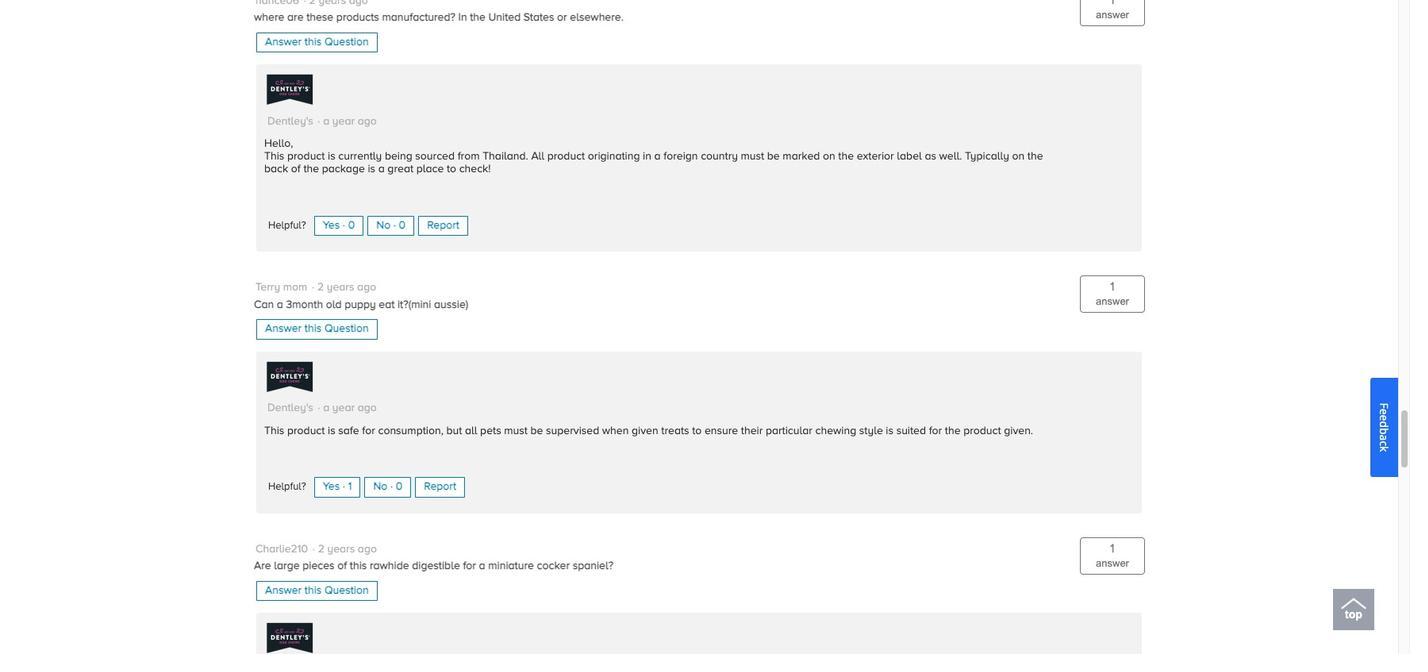 Task type: locate. For each thing, give the bounding box(es) containing it.
2 this from the top
[[264, 424, 285, 438]]

2 dentley's image from the top
[[266, 361, 314, 393]]

0 vertical spatial no · 0
[[377, 218, 406, 233]]

dentley's image up hello,
[[266, 74, 314, 106]]

no for yes · 1
[[374, 480, 388, 494]]

0 vertical spatial 1
[[1111, 280, 1115, 295]]

1 1 answer from the top
[[1097, 280, 1130, 307]]

question down 'products' on the top of page
[[325, 35, 369, 49]]

or
[[557, 11, 567, 25]]

1 dentley's button from the top
[[268, 114, 313, 129]]

answer this question for where are these products manufactured?  in  the united states or elsewhere.
[[265, 35, 369, 49]]

d
[[1378, 421, 1393, 428]]

1 vertical spatial report
[[424, 480, 457, 494]]

for right suited
[[929, 424, 943, 438]]

0 for where are these products manufactured?  in  the united states or elsewhere.
[[399, 218, 406, 233]]

the left "exterior"
[[839, 150, 854, 164]]

answer down can
[[265, 322, 302, 336]]

products
[[337, 11, 379, 25]]

dentley's button
[[268, 114, 313, 129], [268, 401, 313, 416]]

1 vertical spatial be
[[531, 424, 543, 438]]

1 answer this question from the top
[[265, 35, 369, 49]]

· inside charlie210 · 2 years ago are large pieces of this rawhide digestible for a miniature cocker spaniel?
[[313, 542, 315, 557]]

this
[[264, 150, 285, 164], [264, 424, 285, 438]]

answer for charlie210 · 2 years ago are large pieces of this rawhide digestible for a miniature cocker spaniel?
[[1097, 557, 1130, 569]]

answer this question button
[[256, 32, 378, 53], [256, 319, 378, 340], [256, 581, 378, 601]]

2 year from the top
[[333, 401, 355, 416]]

pets
[[480, 424, 502, 438]]

1 vertical spatial dentley's image
[[266, 361, 314, 393]]

answer down large
[[265, 583, 302, 598]]

answer
[[1097, 8, 1130, 20], [1097, 295, 1130, 307], [1097, 557, 1130, 569]]

dentley's for hello,
[[268, 114, 313, 129]]

answer for terry mom · 2 years ago can a 3month old puppy eat it?(mini aussie)
[[1097, 295, 1130, 307]]

3 answer this question from the top
[[265, 583, 369, 598]]

e up d on the right bottom of the page
[[1378, 409, 1393, 415]]

yes down safe at the bottom of the page
[[323, 480, 340, 494]]

the right "in"
[[470, 11, 486, 25]]

0 vertical spatial of
[[291, 162, 301, 177]]

a up k
[[1378, 435, 1393, 441]]

year up the currently
[[333, 114, 355, 129]]

content helpfulness group for hello,
[[268, 216, 468, 236]]

no · 0 right yes · 0
[[377, 218, 406, 233]]

report button for 1
[[416, 478, 465, 498]]

years up old
[[327, 281, 355, 295]]

0 vertical spatial no
[[377, 218, 391, 233]]

1 yes from the top
[[323, 218, 340, 233]]

2 vertical spatial 1
[[1111, 541, 1115, 557]]

suited
[[897, 424, 927, 438]]

1 horizontal spatial be
[[768, 150, 780, 164]]

0 vertical spatial dentley's
[[268, 114, 313, 129]]

1 vertical spatial answer
[[265, 322, 302, 336]]

1 this from the top
[[264, 150, 285, 164]]

1 e from the top
[[1378, 409, 1393, 415]]

spaniel?
[[573, 559, 614, 574]]

years
[[327, 281, 355, 295], [327, 542, 355, 557]]

no · 0 for yes · 0
[[377, 218, 406, 233]]

answer this question button down 3month
[[256, 319, 378, 340]]

this left package
[[264, 150, 285, 164]]

answer this question down these
[[265, 35, 369, 49]]

this left safe at the bottom of the page
[[264, 424, 285, 438]]

content helpfulness group
[[268, 216, 468, 236], [268, 478, 465, 498]]

this for can a 3month old puppy eat it?(mini aussie)
[[305, 322, 322, 336]]

1 vertical spatial year
[[333, 401, 355, 416]]

0 vertical spatial answer this question
[[265, 35, 369, 49]]

2 vertical spatial answer
[[265, 583, 302, 598]]

helpful? left yes · 1
[[268, 481, 306, 493]]

be inside hello, this product is currently being sourced from thailand. all product originating in a foreign country must be marked on the exterior label as well. typically on the back of the package is a great place to check!
[[768, 150, 780, 164]]

a
[[323, 114, 330, 129], [655, 150, 661, 164], [378, 162, 385, 177], [277, 298, 283, 312], [323, 401, 330, 416], [1378, 435, 1393, 441], [479, 559, 486, 574]]

1 vertical spatial dentley's
[[268, 401, 313, 416]]

report button
[[419, 216, 468, 236], [416, 478, 465, 498]]

1 vertical spatial of
[[338, 559, 347, 574]]

report down place in the top left of the page
[[427, 218, 460, 233]]

is right package
[[368, 162, 376, 177]]

4 ago from the top
[[358, 542, 377, 557]]

content helpfulness group down package
[[268, 216, 468, 236]]

0 vertical spatial answer
[[265, 35, 302, 49]]

1 vertical spatial 1
[[348, 480, 352, 494]]

1 content helpfulness group from the top
[[268, 216, 468, 236]]

must
[[741, 150, 765, 164], [504, 424, 528, 438]]

0 vertical spatial answer
[[1097, 8, 1130, 20]]

1 answer from the top
[[1097, 8, 1130, 20]]

yes down package
[[323, 218, 340, 233]]

this down these
[[305, 35, 322, 49]]

e
[[1378, 409, 1393, 415], [1378, 415, 1393, 421]]

ago up safe at the bottom of the page
[[358, 401, 377, 416]]

2 inside terry mom · 2 years ago can a 3month old puppy eat it?(mini aussie)
[[317, 281, 324, 295]]

0 vertical spatial dentley's button
[[268, 114, 313, 129]]

answer this question down the pieces
[[265, 583, 369, 598]]

0 vertical spatial report button
[[419, 216, 468, 236]]

0 vertical spatial content helpfulness group
[[268, 216, 468, 236]]

·
[[318, 114, 320, 129], [343, 218, 345, 233], [394, 218, 396, 233], [312, 281, 315, 295], [318, 401, 320, 416], [343, 480, 345, 494], [391, 480, 393, 494], [313, 542, 315, 557]]

dentley's image down large
[[266, 623, 314, 654]]

great
[[388, 162, 414, 177]]

0 vertical spatial must
[[741, 150, 765, 164]]

helpful? left yes · 0
[[268, 219, 306, 232]]

their
[[741, 424, 763, 438]]

yes · 1
[[323, 480, 352, 494]]

this left rawhide in the left of the page
[[350, 559, 367, 574]]

old
[[326, 298, 342, 312]]

1 vertical spatial years
[[327, 542, 355, 557]]

no · 0 right yes · 1
[[374, 480, 403, 494]]

question down old
[[325, 322, 369, 336]]

2 e from the top
[[1378, 415, 1393, 421]]

answer this question button down these
[[256, 32, 378, 53]]

1 horizontal spatial for
[[463, 559, 476, 574]]

1 vertical spatial content helpfulness group
[[268, 478, 465, 498]]

0 vertical spatial be
[[768, 150, 780, 164]]

it?(mini
[[398, 298, 431, 312]]

1 year from the top
[[333, 114, 355, 129]]

given
[[632, 424, 659, 438]]

1 dentley's · a year ago from the top
[[268, 114, 383, 129]]

1 vertical spatial 1 answer
[[1097, 541, 1130, 569]]

0 down consumption,
[[396, 480, 403, 494]]

dentley's image down 3month
[[266, 361, 314, 393]]

0 horizontal spatial must
[[504, 424, 528, 438]]

0 vertical spatial 2
[[317, 281, 324, 295]]

dentley's
[[268, 114, 313, 129], [268, 401, 313, 416]]

a right in
[[655, 150, 661, 164]]

1 helpful? from the top
[[268, 219, 306, 232]]

report button down but
[[416, 478, 465, 498]]

to left from
[[447, 162, 457, 177]]

ago up puppy
[[357, 281, 376, 295]]

place
[[417, 162, 444, 177]]

dentley's · a year ago up safe at the bottom of the page
[[268, 401, 383, 416]]

dentley's · a year ago
[[268, 114, 383, 129], [268, 401, 383, 416]]

question down the pieces
[[325, 583, 369, 598]]

terry
[[256, 281, 280, 295]]

0 horizontal spatial to
[[447, 162, 457, 177]]

2 answer this question button from the top
[[256, 319, 378, 340]]

style
[[860, 424, 884, 438]]

a left great
[[378, 162, 385, 177]]

to right "treats"
[[692, 424, 702, 438]]

dentley's image
[[266, 74, 314, 106], [266, 361, 314, 393], [266, 623, 314, 654]]

product right all
[[548, 150, 585, 164]]

ago up rawhide in the left of the page
[[358, 542, 377, 557]]

a right can
[[277, 298, 283, 312]]

3 answer this question button from the top
[[256, 581, 378, 601]]

the
[[470, 11, 486, 25], [839, 150, 854, 164], [1028, 150, 1044, 164], [304, 162, 319, 177], [946, 424, 961, 438]]

charlie210 button
[[256, 542, 308, 557]]

report
[[427, 218, 460, 233], [424, 480, 457, 494]]

k
[[1378, 446, 1393, 452]]

2 dentley's button from the top
[[268, 401, 313, 416]]

0 horizontal spatial be
[[531, 424, 543, 438]]

question for are large pieces of this rawhide digestible for a miniature cocker spaniel?
[[325, 583, 369, 598]]

hello,
[[264, 137, 293, 151]]

digestible
[[412, 559, 460, 574]]

0 horizontal spatial on
[[823, 150, 836, 164]]

answer this question button down the pieces
[[256, 581, 378, 601]]

of right the pieces
[[338, 559, 347, 574]]

must right the "pets"
[[504, 424, 528, 438]]

2 up 3month
[[317, 281, 324, 295]]

report for 1
[[424, 480, 457, 494]]

1 horizontal spatial on
[[1013, 150, 1025, 164]]

answer this question button for where are these products manufactured?  in  the united states or elsewhere.
[[256, 32, 378, 53]]

report button down place in the top left of the page
[[419, 216, 468, 236]]

2 vertical spatial answer this question
[[265, 583, 369, 598]]

question
[[325, 35, 369, 49], [325, 322, 369, 336], [325, 583, 369, 598]]

3 answer from the top
[[1097, 557, 1130, 569]]

1 horizontal spatial must
[[741, 150, 765, 164]]

content helpfulness group down safe at the bottom of the page
[[268, 478, 465, 498]]

1 vertical spatial answer this question
[[265, 322, 369, 336]]

1 vertical spatial report button
[[416, 478, 465, 498]]

particular
[[766, 424, 813, 438]]

on right the marked
[[823, 150, 836, 164]]

for right digestible
[[463, 559, 476, 574]]

chewing
[[816, 424, 857, 438]]

2 question from the top
[[325, 322, 369, 336]]

on right typically
[[1013, 150, 1025, 164]]

1 vertical spatial 2
[[318, 542, 325, 557]]

must right country
[[741, 150, 765, 164]]

1 vertical spatial no
[[374, 480, 388, 494]]

a up package
[[323, 114, 330, 129]]

1 answer
[[1097, 280, 1130, 307], [1097, 541, 1130, 569]]

2 ago from the top
[[357, 281, 376, 295]]

answer
[[265, 35, 302, 49], [265, 322, 302, 336], [265, 583, 302, 598]]

2 vertical spatial answer this question button
[[256, 581, 378, 601]]

can
[[254, 298, 274, 312]]

1 vertical spatial answer this question button
[[256, 319, 378, 340]]

0 vertical spatial to
[[447, 162, 457, 177]]

2 vertical spatial dentley's image
[[266, 623, 314, 654]]

no · 0
[[377, 218, 406, 233], [374, 480, 403, 494]]

2 up the pieces
[[318, 542, 325, 557]]

2 answer this question from the top
[[265, 322, 369, 336]]

2 vertical spatial question
[[325, 583, 369, 598]]

dentley's · a year ago up the currently
[[268, 114, 383, 129]]

mom
[[283, 281, 308, 295]]

a inside terry mom · 2 years ago can a 3month old puppy eat it?(mini aussie)
[[277, 298, 283, 312]]

0 vertical spatial answer this question button
[[256, 32, 378, 53]]

for right safe at the bottom of the page
[[362, 424, 375, 438]]

e down f
[[1378, 415, 1393, 421]]

dentley's · a year ago for hello,
[[268, 114, 383, 129]]

this inside charlie210 · 2 years ago are large pieces of this rawhide digestible for a miniature cocker spaniel?
[[350, 559, 367, 574]]

0 vertical spatial years
[[327, 281, 355, 295]]

2 answer from the top
[[265, 322, 302, 336]]

no
[[377, 218, 391, 233], [374, 480, 388, 494]]

as
[[925, 150, 937, 164]]

0 vertical spatial year
[[333, 114, 355, 129]]

1 dentley's image from the top
[[266, 74, 314, 106]]

of
[[291, 162, 301, 177], [338, 559, 347, 574]]

years up the pieces
[[327, 542, 355, 557]]

is left the currently
[[328, 150, 336, 164]]

well.
[[940, 150, 963, 164]]

2 answer from the top
[[1097, 295, 1130, 307]]

0 down great
[[399, 218, 406, 233]]

this down 3month
[[305, 322, 322, 336]]

on
[[823, 150, 836, 164], [1013, 150, 1025, 164]]

for inside charlie210 · 2 years ago are large pieces of this rawhide digestible for a miniature cocker spaniel?
[[463, 559, 476, 574]]

1 vertical spatial helpful?
[[268, 481, 306, 493]]

0 vertical spatial report
[[427, 218, 460, 233]]

year
[[333, 114, 355, 129], [333, 401, 355, 416]]

is right style
[[886, 424, 894, 438]]

product
[[287, 150, 325, 164], [548, 150, 585, 164], [287, 424, 325, 438], [964, 424, 1002, 438]]

1 vertical spatial to
[[692, 424, 702, 438]]

1 vertical spatial dentley's · a year ago
[[268, 401, 383, 416]]

answer this question button for are large pieces of this rawhide digestible for a miniature cocker spaniel?
[[256, 581, 378, 601]]

f
[[1378, 403, 1393, 409]]

years inside charlie210 · 2 years ago are large pieces of this rawhide digestible for a miniature cocker spaniel?
[[327, 542, 355, 557]]

2 dentley's from the top
[[268, 401, 313, 416]]

1 vertical spatial no · 0
[[374, 480, 403, 494]]

dentley's image for this product is safe for consumption, but all pets must be supervised when given treats to ensure their particular chewing style is suited for the product given.
[[266, 361, 314, 393]]

2 helpful? from the top
[[268, 481, 306, 493]]

2 1 answer from the top
[[1097, 541, 1130, 569]]

these
[[307, 11, 334, 25]]

yes for yes · 1
[[323, 480, 340, 494]]

2 content helpfulness group from the top
[[268, 478, 465, 498]]

0 vertical spatial dentley's image
[[266, 74, 314, 106]]

1
[[1111, 280, 1115, 295], [348, 480, 352, 494], [1111, 541, 1115, 557]]

0 vertical spatial question
[[325, 35, 369, 49]]

3 question from the top
[[325, 583, 369, 598]]

2 horizontal spatial for
[[929, 424, 943, 438]]

2 dentley's · a year ago from the top
[[268, 401, 383, 416]]

1 vertical spatial answer
[[1097, 295, 1130, 307]]

1 answer for are large pieces of this rawhide digestible for a miniature cocker spaniel?
[[1097, 541, 1130, 569]]

answer this question down 3month
[[265, 322, 369, 336]]

1 on from the left
[[823, 150, 836, 164]]

0 vertical spatial helpful?
[[268, 219, 306, 232]]

large
[[274, 559, 300, 574]]

1 vertical spatial yes
[[323, 480, 340, 494]]

1 horizontal spatial of
[[338, 559, 347, 574]]

3 answer from the top
[[265, 583, 302, 598]]

answer down are
[[265, 35, 302, 49]]

is left safe at the bottom of the page
[[328, 424, 336, 438]]

yes
[[323, 218, 340, 233], [323, 480, 340, 494]]

given.
[[1005, 424, 1034, 438]]

1 ago from the top
[[358, 114, 377, 129]]

answer for are large pieces of this rawhide digestible for a miniature cocker spaniel?
[[265, 583, 302, 598]]

1 question from the top
[[325, 35, 369, 49]]

must inside hello, this product is currently being sourced from thailand. all product originating in a foreign country must be marked on the exterior label as well. typically on the back of the package is a great place to check!
[[741, 150, 765, 164]]

1 dentley's from the top
[[268, 114, 313, 129]]

be left supervised
[[531, 424, 543, 438]]

a left 'miniature'
[[479, 559, 486, 574]]

year up safe at the bottom of the page
[[333, 401, 355, 416]]

be
[[768, 150, 780, 164], [531, 424, 543, 438]]

0 vertical spatial dentley's · a year ago
[[268, 114, 383, 129]]

this down the pieces
[[305, 583, 322, 598]]

answer inside button
[[1097, 8, 1130, 20]]

helpful? for yes · 0
[[268, 219, 306, 232]]

of right back
[[291, 162, 301, 177]]

answer this question
[[265, 35, 369, 49], [265, 322, 369, 336], [265, 583, 369, 598]]

manufactured?
[[382, 11, 456, 25]]

be left the marked
[[768, 150, 780, 164]]

terry mom · 2 years ago can a 3month old puppy eat it?(mini aussie)
[[254, 281, 469, 312]]

1 vertical spatial question
[[325, 322, 369, 336]]

0 vertical spatial this
[[264, 150, 285, 164]]

1 vertical spatial must
[[504, 424, 528, 438]]

helpful?
[[268, 219, 306, 232], [268, 481, 306, 493]]

to
[[447, 162, 457, 177], [692, 424, 702, 438]]

in
[[459, 11, 467, 25]]

helpful? for yes · 1
[[268, 481, 306, 493]]

2 yes from the top
[[323, 480, 340, 494]]

0 vertical spatial yes
[[323, 218, 340, 233]]

hello, this product is currently being sourced from thailand. all product originating in a foreign country must be marked on the exterior label as well. typically on the back of the package is a great place to check!
[[264, 137, 1044, 177]]

report down but
[[424, 480, 457, 494]]

1 vertical spatial dentley's button
[[268, 401, 313, 416]]

this
[[305, 35, 322, 49], [305, 322, 322, 336], [350, 559, 367, 574], [305, 583, 322, 598]]

yes for yes · 0
[[323, 218, 340, 233]]

1 answer this question button from the top
[[256, 32, 378, 53]]

0 vertical spatial 1 answer
[[1097, 280, 1130, 307]]

1 answer from the top
[[265, 35, 302, 49]]

2 vertical spatial answer
[[1097, 557, 1130, 569]]

states
[[524, 11, 555, 25]]

no right yes · 1
[[374, 480, 388, 494]]

exterior
[[857, 150, 895, 164]]

1 vertical spatial this
[[264, 424, 285, 438]]

0
[[348, 218, 355, 233], [399, 218, 406, 233], [396, 480, 403, 494]]

ago up the currently
[[358, 114, 377, 129]]

0 horizontal spatial of
[[291, 162, 301, 177]]

no right yes · 0
[[377, 218, 391, 233]]



Task type: describe. For each thing, give the bounding box(es) containing it.
a up yes · 1
[[323, 401, 330, 416]]

originating
[[588, 150, 640, 164]]

no for yes · 0
[[377, 218, 391, 233]]

currently
[[338, 150, 382, 164]]

top
[[1346, 608, 1363, 621]]

1 inside content helpfulness group
[[348, 480, 352, 494]]

b
[[1378, 428, 1393, 435]]

where are these products manufactured?  in  the united states or elsewhere.
[[254, 11, 624, 25]]

this for where are these products manufactured?  in  the united states or elsewhere.
[[305, 35, 322, 49]]

aussie)
[[434, 298, 469, 312]]

2 on from the left
[[1013, 150, 1025, 164]]

all
[[532, 150, 545, 164]]

· inside terry mom · 2 years ago can a 3month old puppy eat it?(mini aussie)
[[312, 281, 315, 295]]

content helpfulness group for this product is safe for consumption, but all pets must be supervised when given treats to ensure their particular chewing style is suited for the product given.
[[268, 478, 465, 498]]

being
[[385, 150, 413, 164]]

1 horizontal spatial to
[[692, 424, 702, 438]]

where
[[254, 11, 285, 25]]

back to top image
[[1342, 592, 1367, 617]]

0 horizontal spatial for
[[362, 424, 375, 438]]

product left given.
[[964, 424, 1002, 438]]

2 inside charlie210 · 2 years ago are large pieces of this rawhide digestible for a miniature cocker spaniel?
[[318, 542, 325, 557]]

safe
[[338, 424, 359, 438]]

miniature
[[488, 559, 534, 574]]

the right suited
[[946, 424, 961, 438]]

eat
[[379, 298, 395, 312]]

this inside hello, this product is currently being sourced from thailand. all product originating in a foreign country must be marked on the exterior label as well. typically on the back of the package is a great place to check!
[[264, 150, 285, 164]]

ensure
[[705, 424, 739, 438]]

cocker
[[537, 559, 570, 574]]

ago inside terry mom · 2 years ago can a 3month old puppy eat it?(mini aussie)
[[357, 281, 376, 295]]

c
[[1378, 441, 1393, 446]]

question for where are these products manufactured?  in  the united states or elsewhere.
[[325, 35, 369, 49]]

1 for charlie210 · 2 years ago are large pieces of this rawhide digestible for a miniature cocker spaniel?
[[1111, 541, 1115, 557]]

marked
[[783, 150, 821, 164]]

f e e d b a c k
[[1378, 403, 1393, 452]]

of inside hello, this product is currently being sourced from thailand. all product originating in a foreign country must be marked on the exterior label as well. typically on the back of the package is a great place to check!
[[291, 162, 301, 177]]

rawhide
[[370, 559, 409, 574]]

consumption,
[[378, 424, 444, 438]]

answer this question for are large pieces of this rawhide digestible for a miniature cocker spaniel?
[[265, 583, 369, 598]]

3 ago from the top
[[358, 401, 377, 416]]

3month
[[286, 298, 323, 312]]

question for can a 3month old puppy eat it?(mini aussie)
[[325, 322, 369, 336]]

back
[[264, 162, 288, 177]]

the right typically
[[1028, 150, 1044, 164]]

year for this product is safe for consumption, but all pets must be supervised when given treats to ensure their particular chewing style is suited for the product given.
[[333, 401, 355, 416]]

from
[[458, 150, 480, 164]]

united
[[489, 11, 521, 25]]

answer this question for can a 3month old puppy eat it?(mini aussie)
[[265, 322, 369, 336]]

f e e d b a c k button
[[1371, 378, 1399, 477]]

yes · 0
[[323, 218, 355, 233]]

are
[[254, 559, 271, 574]]

pieces
[[303, 559, 335, 574]]

year for hello,
[[333, 114, 355, 129]]

0 for can a 3month old puppy eat it?(mini aussie)
[[396, 480, 403, 494]]

dentley's button for hello,
[[268, 114, 313, 129]]

this product is safe for consumption, but all pets must be supervised when given treats to ensure their particular chewing style is suited for the product given.
[[264, 424, 1034, 438]]

label
[[897, 150, 922, 164]]

of inside charlie210 · 2 years ago are large pieces of this rawhide digestible for a miniature cocker spaniel?
[[338, 559, 347, 574]]

1 answer for can a 3month old puppy eat it?(mini aussie)
[[1097, 280, 1130, 307]]

in
[[643, 150, 652, 164]]

foreign
[[664, 150, 698, 164]]

but
[[447, 424, 462, 438]]

when
[[603, 424, 629, 438]]

terry mom button
[[256, 281, 308, 295]]

check!
[[459, 162, 491, 177]]

dentley's · a year ago for this product is safe for consumption, but all pets must be supervised when given treats to ensure their particular chewing style is suited for the product given.
[[268, 401, 383, 416]]

answer this question button for can a 3month old puppy eat it?(mini aussie)
[[256, 319, 378, 340]]

report for 0
[[427, 218, 460, 233]]

this for are large pieces of this rawhide digestible for a miniature cocker spaniel?
[[305, 583, 322, 598]]

treats
[[662, 424, 690, 438]]

a inside charlie210 · 2 years ago are large pieces of this rawhide digestible for a miniature cocker spaniel?
[[479, 559, 486, 574]]

answer for where are these products manufactured?  in  the united states or elsewhere.
[[265, 35, 302, 49]]

report button for 0
[[419, 216, 468, 236]]

sourced
[[416, 150, 455, 164]]

answer button
[[1081, 0, 1145, 25]]

charlie210 · 2 years ago are large pieces of this rawhide digestible for a miniature cocker spaniel?
[[254, 542, 614, 574]]

package
[[322, 162, 365, 177]]

dentley's button for this product is safe for consumption, but all pets must be supervised when given treats to ensure their particular chewing style is suited for the product given.
[[268, 401, 313, 416]]

product left the currently
[[287, 150, 325, 164]]

supervised
[[546, 424, 600, 438]]

product left safe at the bottom of the page
[[287, 424, 325, 438]]

country
[[701, 150, 738, 164]]

answer for can a 3month old puppy eat it?(mini aussie)
[[265, 322, 302, 336]]

3 dentley's image from the top
[[266, 623, 314, 654]]

dentley's image for hello,
[[266, 74, 314, 106]]

to inside hello, this product is currently being sourced from thailand. all product originating in a foreign country must be marked on the exterior label as well. typically on the back of the package is a great place to check!
[[447, 162, 457, 177]]

thailand.
[[483, 150, 529, 164]]

1 for terry mom · 2 years ago can a 3month old puppy eat it?(mini aussie)
[[1111, 280, 1115, 295]]

years inside terry mom · 2 years ago can a 3month old puppy eat it?(mini aussie)
[[327, 281, 355, 295]]

a inside button
[[1378, 435, 1393, 441]]

charlie210
[[256, 542, 308, 557]]

all
[[465, 424, 478, 438]]

no · 0 for yes · 1
[[374, 480, 403, 494]]

are
[[287, 11, 304, 25]]

dentley's for this product is safe for consumption, but all pets must be supervised when given treats to ensure their particular chewing style is suited for the product given.
[[268, 401, 313, 416]]

puppy
[[345, 298, 376, 312]]

0 down package
[[348, 218, 355, 233]]

ago inside charlie210 · 2 years ago are large pieces of this rawhide digestible for a miniature cocker spaniel?
[[358, 542, 377, 557]]

typically
[[966, 150, 1010, 164]]

the left package
[[304, 162, 319, 177]]

elsewhere.
[[570, 11, 624, 25]]



Task type: vqa. For each thing, say whether or not it's contained in the screenshot.
old price element containing $74.79 -74.79
no



